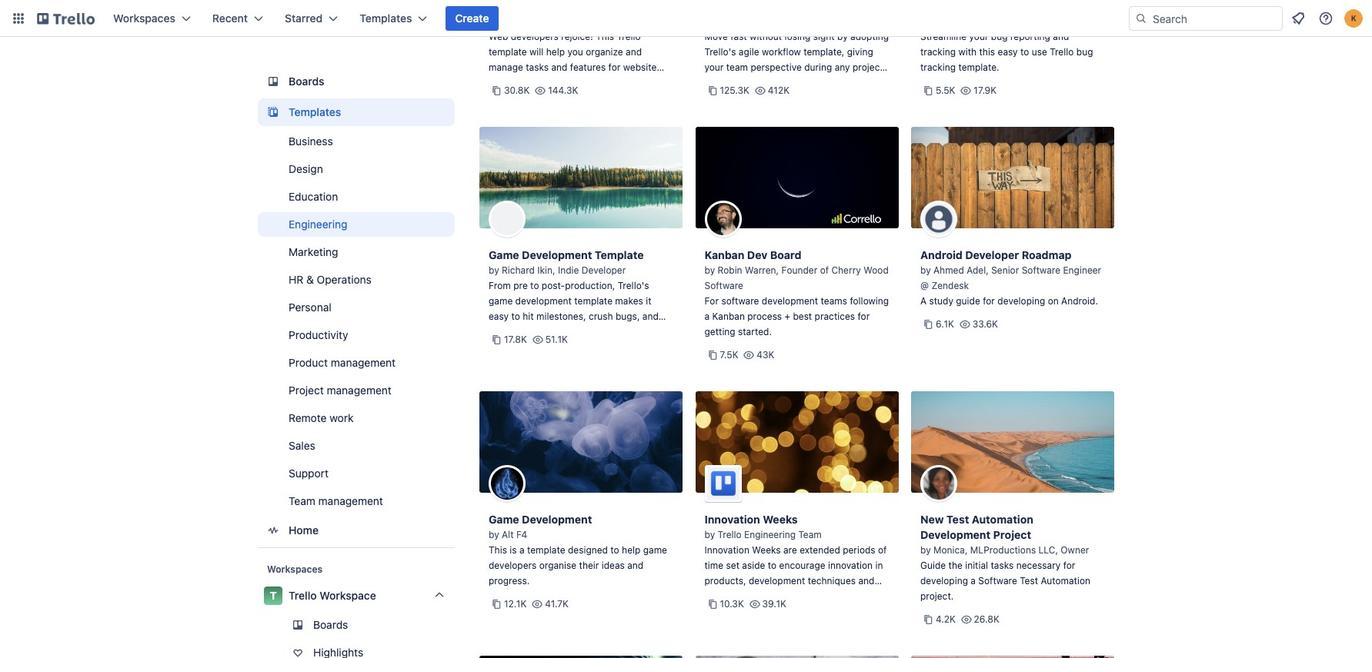 Task type: describe. For each thing, give the bounding box(es) containing it.
pre
[[513, 280, 528, 292]]

by inside kanban dev board by robin warren, founder of cherry wood software for software development teams following a kanban process + best practices for getting started.
[[704, 265, 715, 276]]

and left other
[[548, 77, 564, 88]]

workflow
[[762, 46, 801, 58]]

1 innovation from the top
[[704, 513, 760, 526]]

on
[[1048, 295, 1059, 307]]

development for template
[[522, 249, 592, 262]]

practices
[[815, 311, 855, 322]]

marketing link
[[258, 240, 455, 265]]

hr & operations
[[289, 273, 372, 286]]

llc,
[[1038, 545, 1058, 556]]

dev
[[747, 249, 767, 262]]

product
[[289, 356, 328, 369]]

aside
[[742, 560, 765, 572]]

tasks inside web developers rejoice! this trello template will help you organize and manage tasks and features for website development and other projects.
[[526, 62, 549, 73]]

support
[[289, 467, 329, 480]]

engineering inside innovation weeks by trello engineering team innovation weeks are extended periods of time set aside to encourage innovation in products, development techniques and the development ecosystem within a company or team.
[[744, 529, 796, 541]]

17.8k
[[504, 334, 527, 346]]

remote
[[289, 412, 327, 425]]

open information menu image
[[1318, 11, 1334, 26]]

trello's inside move fast without losing sight by adopting trello's agile workflow template, giving your team perspective during any project management situation.
[[704, 46, 736, 58]]

plan
[[567, 326, 586, 338]]

2 tracking from the top
[[920, 62, 956, 73]]

starred button
[[276, 6, 347, 31]]

1 vertical spatial weeks
[[752, 545, 781, 556]]

best
[[793, 311, 812, 322]]

company
[[704, 606, 744, 618]]

ecosystem
[[780, 591, 827, 603]]

guide
[[956, 295, 980, 307]]

following
[[850, 295, 889, 307]]

kanban dev board by robin warren, founder of cherry wood software for software development teams following a kanban process + best practices for getting started.
[[704, 249, 889, 338]]

innovation weeks by trello engineering team innovation weeks are extended periods of time set aside to encourage innovation in products, development techniques and the development ecosystem within a company or team.
[[704, 513, 887, 618]]

trello inside web developers rejoice! this trello template will help you organize and manage tasks and features for website development and other projects.
[[617, 31, 641, 42]]

trello inside innovation weeks by trello engineering team innovation weeks are extended periods of time set aside to encourage innovation in products, development techniques and the development ecosystem within a company or team.
[[718, 529, 742, 541]]

robin
[[718, 265, 742, 276]]

43k
[[757, 349, 775, 361]]

game development template by richard ikin, indie developer from pre to post-production, trello's game development template makes it easy to hit milestones, crush bugs, and develop a release plan for your indie game.
[[489, 249, 659, 353]]

1 tracking from the top
[[920, 46, 956, 58]]

without
[[750, 31, 782, 42]]

makes
[[615, 295, 643, 307]]

website
[[623, 62, 657, 73]]

their
[[579, 560, 599, 572]]

management inside move fast without losing sight by adopting trello's agile workflow template, giving your team perspective during any project management situation.
[[704, 77, 761, 88]]

by inside the game development template by richard ikin, indie developer from pre to post-production, trello's game development template makes it easy to hit milestones, crush bugs, and develop a release plan for your indie game.
[[489, 265, 499, 276]]

team inside innovation weeks by trello engineering team innovation weeks are extended periods of time set aside to encourage innovation in products, development techniques and the development ecosystem within a company or team.
[[798, 529, 822, 541]]

for inside android developer roadmap by ahmed adel, senior software engineer @ zendesk a study guide for developing on android.
[[983, 295, 995, 307]]

project management
[[289, 384, 392, 397]]

home
[[289, 524, 319, 537]]

other
[[566, 77, 589, 88]]

during
[[804, 62, 832, 73]]

management for team management
[[318, 495, 383, 508]]

for inside kanban dev board by robin warren, founder of cherry wood software for software development teams following a kanban process + best practices for getting started.
[[858, 311, 870, 322]]

move fast without losing sight by adopting trello's agile workflow template, giving your team perspective during any project management situation.
[[704, 31, 889, 88]]

Search field
[[1147, 7, 1282, 30]]

project inside "new test automation development project by monica, mlproductions llc, owner guide the initial tasks necessary for developing a software test automation project."
[[993, 529, 1031, 542]]

it
[[646, 295, 651, 307]]

sales link
[[258, 434, 455, 459]]

and inside the game development template by richard ikin, indie developer from pre to post-production, trello's game development template makes it easy to hit milestones, crush bugs, and develop a release plan for your indie game.
[[642, 311, 659, 322]]

template.
[[958, 62, 999, 73]]

0 horizontal spatial automation
[[972, 513, 1033, 526]]

game.
[[489, 342, 515, 353]]

roadmap
[[1022, 249, 1072, 262]]

0 vertical spatial bug
[[991, 31, 1008, 42]]

trello's inside the game development template by richard ikin, indie developer from pre to post-production, trello's game development template makes it easy to hit milestones, crush bugs, and develop a release plan for your indie game.
[[618, 280, 649, 292]]

project management link
[[258, 379, 455, 403]]

recent
[[212, 12, 248, 25]]

easy inside streamline your bug reporting and tracking with this easy to use trello bug tracking template.
[[998, 46, 1018, 58]]

manage
[[489, 62, 523, 73]]

streamline
[[920, 31, 967, 42]]

projects.
[[592, 77, 630, 88]]

productivity link
[[258, 323, 455, 348]]

412k
[[768, 85, 790, 96]]

with
[[958, 46, 977, 58]]

create
[[455, 12, 489, 25]]

1 vertical spatial templates
[[289, 105, 341, 119]]

organize
[[586, 46, 623, 58]]

education link
[[258, 185, 455, 209]]

and inside innovation weeks by trello engineering team innovation weeks are extended periods of time set aside to encourage innovation in products, development techniques and the development ecosystem within a company or team.
[[858, 576, 874, 587]]

software inside "new test automation development project by monica, mlproductions llc, owner guide the initial tasks necessary for developing a software test automation project."
[[978, 576, 1017, 587]]

game inside game development by alt f4 this is a template designed to help game developers organise their ideas and progress.
[[643, 545, 667, 556]]

production,
[[565, 280, 615, 292]]

richard ikin, indie developer image
[[489, 201, 526, 238]]

tasks inside "new test automation development project by monica, mlproductions llc, owner guide the initial tasks necessary for developing a software test automation project."
[[991, 560, 1014, 572]]

game development by alt f4 this is a template designed to help game developers organise their ideas and progress.
[[489, 513, 667, 587]]

encourage
[[779, 560, 825, 572]]

developers inside game development by alt f4 this is a template designed to help game developers organise their ideas and progress.
[[489, 560, 537, 572]]

remote work link
[[258, 406, 455, 431]]

2 boards link from the top
[[258, 613, 455, 638]]

management for project management
[[327, 384, 392, 397]]

recent button
[[203, 6, 272, 31]]

by inside innovation weeks by trello engineering team innovation weeks are extended periods of time set aside to encourage innovation in products, development techniques and the development ecosystem within a company or team.
[[704, 529, 715, 541]]

development for by
[[522, 513, 592, 526]]

home link
[[258, 517, 455, 545]]

0 horizontal spatial test
[[946, 513, 969, 526]]

personal
[[289, 301, 331, 314]]

cherry
[[831, 265, 861, 276]]

to inside game development by alt f4 this is a template designed to help game developers organise their ideas and progress.
[[610, 545, 619, 556]]

developing inside "new test automation development project by monica, mlproductions llc, owner guide the initial tasks necessary for developing a software test automation project."
[[920, 576, 968, 587]]

the inside "new test automation development project by monica, mlproductions llc, owner guide the initial tasks necessary for developing a software test automation project."
[[948, 560, 962, 572]]

you
[[567, 46, 583, 58]]

your inside move fast without losing sight by adopting trello's agile workflow template, giving your team perspective during any project management situation.
[[704, 62, 724, 73]]

+
[[784, 311, 790, 322]]

this inside web developers rejoice! this trello template will help you organize and manage tasks and features for website development and other projects.
[[596, 31, 614, 42]]

hr
[[289, 273, 303, 286]]

trello right t
[[289, 589, 317, 603]]

templates inside templates popup button
[[360, 12, 412, 25]]

51.1k
[[545, 334, 568, 346]]

the inside innovation weeks by trello engineering team innovation weeks are extended periods of time set aside to encourage innovation in products, development techniques and the development ecosystem within a company or team.
[[704, 591, 719, 603]]

hit
[[523, 311, 534, 322]]

1 vertical spatial kanban
[[712, 311, 745, 322]]

milestones,
[[536, 311, 586, 322]]

0 vertical spatial kanban
[[704, 249, 744, 262]]

developing inside android developer roadmap by ahmed adel, senior software engineer @ zendesk a study guide for developing on android.
[[997, 295, 1045, 307]]

and down you
[[551, 62, 567, 73]]

software inside android developer roadmap by ahmed adel, senior software engineer @ zendesk a study guide for developing on android.
[[1022, 265, 1060, 276]]

this inside game development by alt f4 this is a template designed to help game developers organise their ideas and progress.
[[489, 545, 507, 556]]

for inside "new test automation development project by monica, mlproductions llc, owner guide the initial tasks necessary for developing a software test automation project."
[[1063, 560, 1075, 572]]

zendesk
[[931, 280, 969, 292]]

game for game development
[[489, 513, 519, 526]]

operations
[[317, 273, 372, 286]]

features
[[570, 62, 606, 73]]

this
[[979, 46, 995, 58]]

remote work
[[289, 412, 354, 425]]

1 vertical spatial test
[[1020, 576, 1038, 587]]

support link
[[258, 462, 455, 486]]



Task type: locate. For each thing, give the bounding box(es) containing it.
a inside kanban dev board by robin warren, founder of cherry wood software for software development teams following a kanban process + best practices for getting started.
[[704, 311, 710, 322]]

6.1k
[[936, 319, 954, 330]]

1 horizontal spatial project
[[993, 529, 1031, 542]]

kanban
[[704, 249, 744, 262], [712, 311, 745, 322]]

this up organize
[[596, 31, 614, 42]]

1 horizontal spatial developing
[[997, 295, 1045, 307]]

of inside innovation weeks by trello engineering team innovation weeks are extended periods of time set aside to encourage innovation in products, development techniques and the development ecosystem within a company or team.
[[878, 545, 887, 556]]

0 vertical spatial help
[[546, 46, 565, 58]]

trello up set
[[718, 529, 742, 541]]

software inside kanban dev board by robin warren, founder of cherry wood software for software development teams following a kanban process + best practices for getting started.
[[704, 280, 743, 292]]

2 horizontal spatial your
[[969, 31, 988, 42]]

template down production,
[[574, 295, 613, 307]]

engineering up marketing
[[289, 218, 347, 231]]

your inside streamline your bug reporting and tracking with this easy to use trello bug tracking template.
[[969, 31, 988, 42]]

monica, mlproductions llc, owner image
[[920, 466, 957, 502]]

trello's up makes
[[618, 280, 649, 292]]

0 horizontal spatial trello's
[[618, 280, 649, 292]]

software down robin
[[704, 280, 743, 292]]

for
[[704, 295, 719, 307]]

in
[[875, 560, 883, 572]]

process
[[747, 311, 782, 322]]

crush
[[589, 311, 613, 322]]

development inside the game development template by richard ikin, indie developer from pre to post-production, trello's game development template makes it easy to hit milestones, crush bugs, and develop a release plan for your indie game.
[[515, 295, 572, 307]]

144.3k
[[548, 85, 578, 96]]

software
[[721, 295, 759, 307]]

the up company
[[704, 591, 719, 603]]

easy right "this"
[[998, 46, 1018, 58]]

2 horizontal spatial software
[[1022, 265, 1060, 276]]

the down monica,
[[948, 560, 962, 572]]

1 vertical spatial software
[[704, 280, 743, 292]]

templates link
[[258, 98, 455, 126]]

0 vertical spatial developing
[[997, 295, 1045, 307]]

1 horizontal spatial engineering
[[744, 529, 796, 541]]

kanban up getting
[[712, 311, 745, 322]]

0 vertical spatial team
[[289, 495, 315, 508]]

bug right use
[[1076, 46, 1093, 58]]

0 vertical spatial automation
[[972, 513, 1033, 526]]

owner
[[1061, 545, 1089, 556]]

1 game from the top
[[489, 249, 519, 262]]

1 horizontal spatial game
[[643, 545, 667, 556]]

the
[[948, 560, 962, 572], [704, 591, 719, 603]]

tasks down will
[[526, 62, 549, 73]]

products,
[[704, 576, 746, 587]]

boards link down workspace
[[258, 613, 455, 638]]

2 vertical spatial software
[[978, 576, 1017, 587]]

initial
[[965, 560, 988, 572]]

7.5k
[[720, 349, 738, 361]]

development down manage
[[489, 77, 545, 88]]

primary element
[[0, 0, 1372, 37]]

f4
[[516, 529, 527, 541]]

test down necessary
[[1020, 576, 1038, 587]]

1 vertical spatial automation
[[1041, 576, 1090, 587]]

trello
[[617, 31, 641, 42], [1050, 46, 1074, 58], [718, 529, 742, 541], [289, 589, 317, 603]]

a down "for"
[[704, 311, 710, 322]]

development up or
[[721, 591, 778, 603]]

a down hit at the left top of page
[[526, 326, 531, 338]]

by left the alt
[[489, 529, 499, 541]]

development up 39.1k at the bottom of page
[[749, 576, 805, 587]]

4.2k
[[936, 614, 956, 626]]

1 vertical spatial tracking
[[920, 62, 956, 73]]

developer inside android developer roadmap by ahmed adel, senior software engineer @ zendesk a study guide for developing on android.
[[965, 249, 1019, 262]]

1 vertical spatial boards
[[313, 619, 348, 632]]

development inside kanban dev board by robin warren, founder of cherry wood software for software development teams following a kanban process + best practices for getting started.
[[762, 295, 818, 307]]

developers up will
[[511, 31, 559, 42]]

0 vertical spatial game
[[489, 249, 519, 262]]

0 vertical spatial tasks
[[526, 62, 549, 73]]

0 horizontal spatial project
[[289, 384, 324, 397]]

team.
[[758, 606, 783, 618]]

by inside "new test automation development project by monica, mlproductions llc, owner guide the initial tasks necessary for developing a software test automation project."
[[920, 545, 931, 556]]

test
[[946, 513, 969, 526], [1020, 576, 1038, 587]]

team down support
[[289, 495, 315, 508]]

developers down is on the bottom left of the page
[[489, 560, 537, 572]]

template up organise
[[527, 545, 565, 556]]

development inside game development by alt f4 this is a template designed to help game developers organise their ideas and progress.
[[522, 513, 592, 526]]

12.1k
[[504, 599, 527, 610]]

marketing
[[289, 245, 338, 259]]

help up ideas
[[622, 545, 640, 556]]

development up ikin,
[[522, 249, 592, 262]]

0 vertical spatial of
[[820, 265, 829, 276]]

business link
[[258, 129, 455, 154]]

workspace
[[320, 589, 376, 603]]

senior
[[991, 265, 1019, 276]]

and inside game development by alt f4 this is a template designed to help game developers organise their ideas and progress.
[[627, 560, 643, 572]]

automation up mlproductions
[[972, 513, 1033, 526]]

template up manage
[[489, 46, 527, 58]]

fast
[[731, 31, 747, 42]]

1 horizontal spatial test
[[1020, 576, 1038, 587]]

kendallparks02 (kendallparks02) image
[[1344, 9, 1363, 28]]

will
[[529, 46, 544, 58]]

0 vertical spatial workspaces
[[113, 12, 175, 25]]

game up the alt
[[489, 513, 519, 526]]

2 innovation from the top
[[704, 545, 749, 556]]

trello up organize
[[617, 31, 641, 42]]

1 boards link from the top
[[258, 68, 455, 95]]

trello engineering team image
[[704, 466, 741, 502]]

help inside web developers rejoice! this trello template will help you organize and manage tasks and features for website development and other projects.
[[546, 46, 565, 58]]

1 vertical spatial workspaces
[[267, 564, 323, 576]]

0 vertical spatial boards
[[289, 75, 324, 88]]

0 vertical spatial development
[[522, 249, 592, 262]]

bug up "this"
[[991, 31, 1008, 42]]

a right is on the bottom left of the page
[[519, 545, 524, 556]]

development up f4 at the left of page
[[522, 513, 592, 526]]

1 horizontal spatial the
[[948, 560, 962, 572]]

of inside kanban dev board by robin warren, founder of cherry wood software for software development teams following a kanban process + best practices for getting started.
[[820, 265, 829, 276]]

are
[[783, 545, 797, 556]]

innovation down trello engineering team icon
[[704, 513, 760, 526]]

for down following
[[858, 311, 870, 322]]

0 horizontal spatial the
[[704, 591, 719, 603]]

trello right use
[[1050, 46, 1074, 58]]

to left hit at the left top of page
[[511, 311, 520, 322]]

developer up production,
[[582, 265, 626, 276]]

0 horizontal spatial developing
[[920, 576, 968, 587]]

1 vertical spatial template
[[574, 295, 613, 307]]

1 horizontal spatial trello's
[[704, 46, 736, 58]]

management down team
[[704, 77, 761, 88]]

1 horizontal spatial this
[[596, 31, 614, 42]]

your down crush
[[603, 326, 622, 338]]

0 horizontal spatial developer
[[582, 265, 626, 276]]

development down post-
[[515, 295, 572, 307]]

to
[[1020, 46, 1029, 58], [530, 280, 539, 292], [511, 311, 520, 322], [610, 545, 619, 556], [768, 560, 777, 572]]

team
[[726, 62, 748, 73]]

game right designed
[[643, 545, 667, 556]]

1 vertical spatial this
[[489, 545, 507, 556]]

trello's down move
[[704, 46, 736, 58]]

by inside game development by alt f4 this is a template designed to help game developers organise their ideas and progress.
[[489, 529, 499, 541]]

0 horizontal spatial workspaces
[[113, 12, 175, 25]]

game up richard
[[489, 249, 519, 262]]

template board image
[[264, 103, 282, 122]]

41.7k
[[545, 599, 569, 610]]

within
[[830, 591, 856, 603]]

1 vertical spatial trello's
[[618, 280, 649, 292]]

boards
[[289, 75, 324, 88], [313, 619, 348, 632]]

from
[[489, 280, 511, 292]]

to up ideas
[[610, 545, 619, 556]]

project up mlproductions
[[993, 529, 1031, 542]]

and down innovation
[[858, 576, 874, 587]]

and right ideas
[[627, 560, 643, 572]]

for down crush
[[588, 326, 601, 338]]

easy up develop
[[489, 311, 509, 322]]

team management
[[289, 495, 383, 508]]

26.8k
[[974, 614, 999, 626]]

by up 'from'
[[489, 265, 499, 276]]

0 horizontal spatial software
[[704, 280, 743, 292]]

founder
[[781, 265, 817, 276]]

ahmed
[[933, 265, 964, 276]]

business
[[289, 135, 333, 148]]

adopting
[[850, 31, 889, 42]]

weeks up are
[[763, 513, 798, 526]]

is
[[510, 545, 517, 556]]

android developer roadmap by ahmed adel, senior software engineer @ zendesk a study guide for developing on android.
[[920, 249, 1101, 307]]

0 vertical spatial tracking
[[920, 46, 956, 58]]

boards right board image
[[289, 75, 324, 88]]

of left "cherry"
[[820, 265, 829, 276]]

by right sight in the right of the page
[[837, 31, 848, 42]]

trello's
[[704, 46, 736, 58], [618, 280, 649, 292]]

template inside game development by alt f4 this is a template designed to help game developers organise their ideas and progress.
[[527, 545, 565, 556]]

weeks up aside
[[752, 545, 781, 556]]

1 horizontal spatial bug
[[1076, 46, 1093, 58]]

education
[[289, 190, 338, 203]]

1 horizontal spatial developer
[[965, 249, 1019, 262]]

0 vertical spatial game
[[489, 295, 513, 307]]

0 horizontal spatial templates
[[289, 105, 341, 119]]

1 vertical spatial developing
[[920, 576, 968, 587]]

game down 'from'
[[489, 295, 513, 307]]

1 horizontal spatial easy
[[998, 46, 1018, 58]]

0 vertical spatial developers
[[511, 31, 559, 42]]

a right within
[[858, 591, 863, 603]]

and up website
[[626, 46, 642, 58]]

product management
[[289, 356, 396, 369]]

and inside streamline your bug reporting and tracking with this easy to use trello bug tracking template.
[[1053, 31, 1069, 42]]

1 vertical spatial your
[[704, 62, 724, 73]]

1 vertical spatial engineering
[[744, 529, 796, 541]]

0 horizontal spatial game
[[489, 295, 513, 307]]

a inside "new test automation development project by monica, mlproductions llc, owner guide the initial tasks necessary for developing a software test automation project."
[[971, 576, 976, 587]]

to right the pre
[[530, 280, 539, 292]]

ahmed adel, senior software engineer @ zendesk image
[[920, 201, 957, 238]]

1 vertical spatial team
[[798, 529, 822, 541]]

a inside the game development template by richard ikin, indie developer from pre to post-production, trello's game development template makes it easy to hit milestones, crush bugs, and develop a release plan for your indie game.
[[526, 326, 531, 338]]

0 horizontal spatial of
[[820, 265, 829, 276]]

tasks down mlproductions
[[991, 560, 1014, 572]]

set
[[726, 560, 739, 572]]

trello inside streamline your bug reporting and tracking with this easy to use trello bug tracking template.
[[1050, 46, 1074, 58]]

developing left on
[[997, 295, 1045, 307]]

help
[[546, 46, 565, 58], [622, 545, 640, 556]]

game inside the game development template by richard ikin, indie developer from pre to post-production, trello's game development template makes it easy to hit milestones, crush bugs, and develop a release plan for your indie game.
[[489, 249, 519, 262]]

0 vertical spatial your
[[969, 31, 988, 42]]

for up the projects.
[[608, 62, 620, 73]]

tracking up 5.5k
[[920, 62, 956, 73]]

2 vertical spatial template
[[527, 545, 565, 556]]

development inside web developers rejoice! this trello template will help you organize and manage tasks and features for website development and other projects.
[[489, 77, 545, 88]]

0 horizontal spatial bug
[[991, 31, 1008, 42]]

to right aside
[[768, 560, 777, 572]]

project
[[289, 384, 324, 397], [993, 529, 1031, 542]]

easy inside the game development template by richard ikin, indie developer from pre to post-production, trello's game development template makes it easy to hit milestones, crush bugs, and develop a release plan for your indie game.
[[489, 311, 509, 322]]

project.
[[920, 591, 954, 603]]

2 game from the top
[[489, 513, 519, 526]]

or
[[747, 606, 756, 618]]

back to home image
[[37, 6, 95, 31]]

0 vertical spatial easy
[[998, 46, 1018, 58]]

product management link
[[258, 351, 455, 376]]

0 vertical spatial project
[[289, 384, 324, 397]]

1 vertical spatial easy
[[489, 311, 509, 322]]

your
[[969, 31, 988, 42], [704, 62, 724, 73], [603, 326, 622, 338]]

1 horizontal spatial team
[[798, 529, 822, 541]]

by up @
[[920, 265, 931, 276]]

use
[[1032, 46, 1047, 58]]

development up +
[[762, 295, 818, 307]]

for right guide on the top right of the page
[[983, 295, 995, 307]]

software down roadmap
[[1022, 265, 1060, 276]]

1 vertical spatial tasks
[[991, 560, 1014, 572]]

1 vertical spatial project
[[993, 529, 1031, 542]]

0 notifications image
[[1289, 9, 1307, 28]]

template
[[595, 249, 644, 262]]

0 vertical spatial trello's
[[704, 46, 736, 58]]

1 vertical spatial the
[[704, 591, 719, 603]]

0 horizontal spatial your
[[603, 326, 622, 338]]

game inside game development by alt f4 this is a template designed to help game developers organise their ideas and progress.
[[489, 513, 519, 526]]

your left team
[[704, 62, 724, 73]]

1 horizontal spatial of
[[878, 545, 887, 556]]

progress.
[[489, 576, 530, 587]]

a
[[704, 311, 710, 322], [526, 326, 531, 338], [519, 545, 524, 556], [971, 576, 976, 587], [858, 591, 863, 603]]

software down initial
[[978, 576, 1017, 587]]

0 vertical spatial test
[[946, 513, 969, 526]]

to inside streamline your bug reporting and tracking with this easy to use trello bug tracking template.
[[1020, 46, 1029, 58]]

1 vertical spatial developers
[[489, 560, 537, 572]]

0 vertical spatial engineering
[[289, 218, 347, 231]]

periods
[[843, 545, 875, 556]]

development inside "new test automation development project by monica, mlproductions llc, owner guide the initial tasks necessary for developing a software test automation project."
[[920, 529, 990, 542]]

t
[[270, 589, 277, 603]]

templates right starred "popup button"
[[360, 12, 412, 25]]

losing
[[785, 31, 810, 42]]

search image
[[1135, 12, 1147, 25]]

game for game development template
[[489, 249, 519, 262]]

your inside the game development template by richard ikin, indie developer from pre to post-production, trello's game development template makes it easy to hit milestones, crush bugs, and develop a release plan for your indie game.
[[603, 326, 622, 338]]

1 horizontal spatial automation
[[1041, 576, 1090, 587]]

robin warren, founder of cherry wood software image
[[704, 201, 741, 238]]

for inside the game development template by richard ikin, indie developer from pre to post-production, trello's game development template makes it easy to hit milestones, crush bugs, and develop a release plan for your indie game.
[[588, 326, 601, 338]]

study
[[929, 295, 953, 307]]

0 horizontal spatial tasks
[[526, 62, 549, 73]]

developer
[[965, 249, 1019, 262], [582, 265, 626, 276]]

a inside innovation weeks by trello engineering team innovation weeks are extended periods of time set aside to encourage innovation in products, development techniques and the development ecosystem within a company or team.
[[858, 591, 863, 603]]

1 horizontal spatial tasks
[[991, 560, 1014, 572]]

kanban up robin
[[704, 249, 744, 262]]

project up remote
[[289, 384, 324, 397]]

agile
[[739, 46, 759, 58]]

templates up business
[[289, 105, 341, 119]]

by inside android developer roadmap by ahmed adel, senior software engineer @ zendesk a study guide for developing on android.
[[920, 265, 931, 276]]

reporting
[[1010, 31, 1050, 42]]

development up monica,
[[920, 529, 990, 542]]

productivity
[[289, 329, 348, 342]]

1 vertical spatial innovation
[[704, 545, 749, 556]]

board image
[[264, 72, 282, 91]]

and
[[1053, 31, 1069, 42], [626, 46, 642, 58], [551, 62, 567, 73], [548, 77, 564, 88], [642, 311, 659, 322], [627, 560, 643, 572], [858, 576, 874, 587]]

1 horizontal spatial help
[[622, 545, 640, 556]]

organise
[[539, 560, 576, 572]]

a down initial
[[971, 576, 976, 587]]

developing up project.
[[920, 576, 968, 587]]

0 horizontal spatial help
[[546, 46, 565, 58]]

rejoice!
[[561, 31, 593, 42]]

to inside innovation weeks by trello engineering team innovation weeks are extended periods of time set aside to encourage innovation in products, development techniques and the development ecosystem within a company or team.
[[768, 560, 777, 572]]

to left use
[[1020, 46, 1029, 58]]

of up in
[[878, 545, 887, 556]]

streamline your bug reporting and tracking with this easy to use trello bug tracking template.
[[920, 31, 1093, 73]]

adel,
[[967, 265, 989, 276]]

test right "new"
[[946, 513, 969, 526]]

automation down necessary
[[1041, 576, 1090, 587]]

game inside the game development template by richard ikin, indie developer from pre to post-production, trello's game development template makes it easy to hit milestones, crush bugs, and develop a release plan for your indie game.
[[489, 295, 513, 307]]

template,
[[803, 46, 844, 58]]

template inside the game development template by richard ikin, indie developer from pre to post-production, trello's game development template makes it easy to hit milestones, crush bugs, and develop a release plan for your indie game.
[[574, 295, 613, 307]]

development
[[522, 249, 592, 262], [522, 513, 592, 526], [920, 529, 990, 542]]

workspaces inside "dropdown button"
[[113, 12, 175, 25]]

team management link
[[258, 489, 455, 514]]

a inside game development by alt f4 this is a template designed to help game developers organise their ideas and progress.
[[519, 545, 524, 556]]

0 vertical spatial developer
[[965, 249, 1019, 262]]

1 horizontal spatial your
[[704, 62, 724, 73]]

bugs,
[[616, 311, 640, 322]]

0 horizontal spatial engineering
[[289, 218, 347, 231]]

template inside web developers rejoice! this trello template will help you organize and manage tasks and features for website development and other projects.
[[489, 46, 527, 58]]

for inside web developers rejoice! this trello template will help you organize and manage tasks and features for website development and other projects.
[[608, 62, 620, 73]]

1 horizontal spatial templates
[[360, 12, 412, 25]]

0 vertical spatial templates
[[360, 12, 412, 25]]

management down productivity link on the left
[[331, 356, 396, 369]]

richard
[[502, 265, 535, 276]]

1 vertical spatial bug
[[1076, 46, 1093, 58]]

developer inside the game development template by richard ikin, indie developer from pre to post-production, trello's game development template makes it easy to hit milestones, crush bugs, and develop a release plan for your indie game.
[[582, 265, 626, 276]]

boards down the trello workspace at the left bottom of the page
[[313, 619, 348, 632]]

by up guide
[[920, 545, 931, 556]]

personal link
[[258, 295, 455, 320]]

mlproductions
[[970, 545, 1036, 556]]

boards link
[[258, 68, 455, 95], [258, 613, 455, 638]]

management for product management
[[331, 356, 396, 369]]

developers inside web developers rejoice! this trello template will help you organize and manage tasks and features for website development and other projects.
[[511, 31, 559, 42]]

0 vertical spatial software
[[1022, 265, 1060, 276]]

help inside game development by alt f4 this is a template designed to help game developers organise their ideas and progress.
[[622, 545, 640, 556]]

0 horizontal spatial team
[[289, 495, 315, 508]]

1 vertical spatial developer
[[582, 265, 626, 276]]

by up time
[[704, 529, 715, 541]]

for down owner
[[1063, 560, 1075, 572]]

innovation up set
[[704, 545, 749, 556]]

0 vertical spatial innovation
[[704, 513, 760, 526]]

web developers rejoice! this trello template will help you organize and manage tasks and features for website development and other projects.
[[489, 31, 657, 88]]

1 horizontal spatial workspaces
[[267, 564, 323, 576]]

0 vertical spatial the
[[948, 560, 962, 572]]

for
[[608, 62, 620, 73], [983, 295, 995, 307], [858, 311, 870, 322], [588, 326, 601, 338], [1063, 560, 1075, 572]]

innovation
[[828, 560, 873, 572]]

web
[[489, 31, 508, 42]]

development inside the game development template by richard ikin, indie developer from pre to post-production, trello's game development template makes it easy to hit milestones, crush bugs, and develop a release plan for your indie game.
[[522, 249, 592, 262]]

1 vertical spatial game
[[489, 513, 519, 526]]

home image
[[264, 522, 282, 540]]

0 vertical spatial weeks
[[763, 513, 798, 526]]

2 vertical spatial your
[[603, 326, 622, 338]]

release
[[533, 326, 565, 338]]

management down the product management link
[[327, 384, 392, 397]]

team up extended
[[798, 529, 822, 541]]

developing
[[997, 295, 1045, 307], [920, 576, 968, 587]]

alt f4 image
[[489, 466, 526, 502]]

templates
[[360, 12, 412, 25], [289, 105, 341, 119]]

1 vertical spatial development
[[522, 513, 592, 526]]

and right reporting
[[1053, 31, 1069, 42]]

tracking down "streamline"
[[920, 46, 956, 58]]

by inside move fast without losing sight by adopting trello's agile workflow template, giving your team perspective during any project management situation.
[[837, 31, 848, 42]]

0 horizontal spatial this
[[489, 545, 507, 556]]

1 vertical spatial boards link
[[258, 613, 455, 638]]

this left is on the bottom left of the page
[[489, 545, 507, 556]]

this
[[596, 31, 614, 42], [489, 545, 507, 556]]

2 vertical spatial development
[[920, 529, 990, 542]]

developer up senior
[[965, 249, 1019, 262]]

and down it
[[642, 311, 659, 322]]

create button
[[446, 6, 498, 31]]

0 vertical spatial boards link
[[258, 68, 455, 95]]

0 horizontal spatial easy
[[489, 311, 509, 322]]

engineering up are
[[744, 529, 796, 541]]

help right will
[[546, 46, 565, 58]]



Task type: vqa. For each thing, say whether or not it's contained in the screenshot.
Upgrade for more permissions controls Decide who can send invitations, edit Workspace settings, and more with Premium.
no



